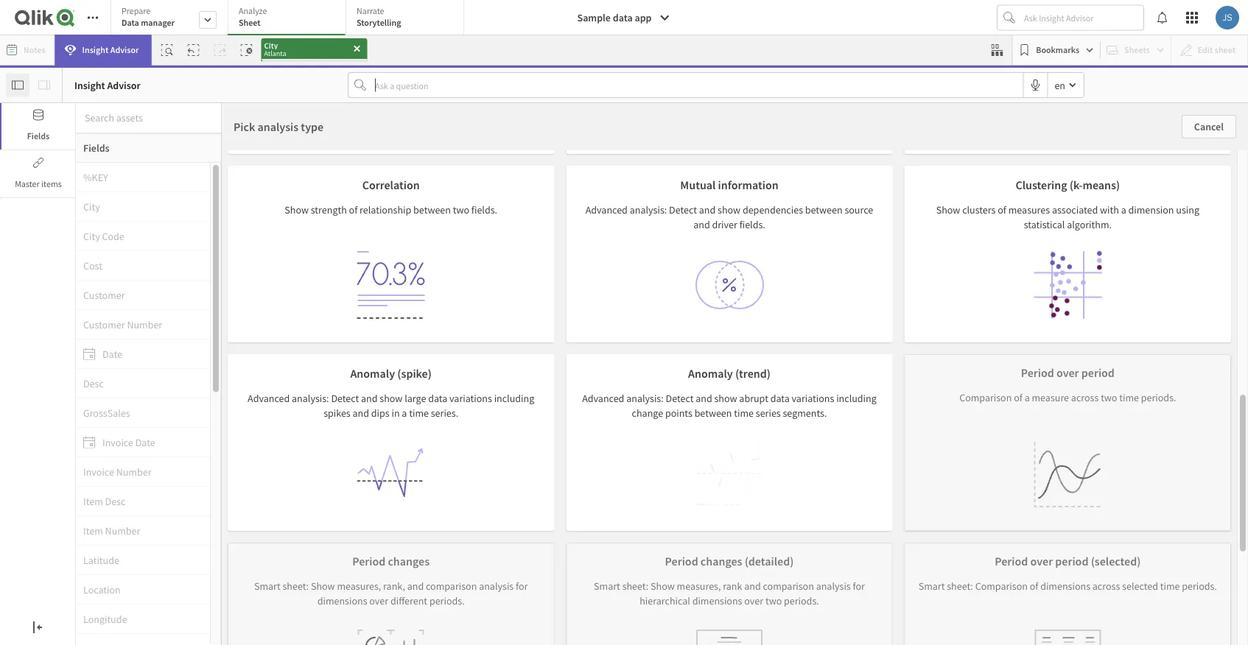 Task type: describe. For each thing, give the bounding box(es) containing it.
measures, for period changes
[[337, 580, 381, 594]]

measures, for period changes (detailed)
[[677, 580, 721, 594]]

measure
[[1033, 392, 1070, 405]]

smart sheet: comparison of dimensions across selected  time periods.
[[919, 580, 1218, 594]]

series.
[[431, 407, 459, 420]]

Search assets text field
[[76, 105, 221, 131]]

2 horizontal spatial dimensions
[[1041, 580, 1091, 594]]

atlanta
[[264, 49, 286, 58]]

detect for anomaly (trend)
[[666, 392, 694, 406]]

prepare data manager
[[122, 5, 175, 28]]

selections tool image
[[992, 44, 1004, 56]]

prepare
[[122, 5, 151, 17]]

relationship
[[360, 203, 412, 217]]

data for anomaly (spike)
[[428, 392, 448, 406]]

using
[[1177, 203, 1200, 217]]

1 vertical spatial across
[[1093, 580, 1121, 594]]

information
[[719, 178, 779, 192]]

(trend)
[[736, 366, 771, 381]]

(detailed)
[[745, 554, 794, 569]]

large
[[405, 392, 426, 406]]

analysis types /anomalies image
[[356, 439, 427, 509]]

of left the sales
[[83, 110, 94, 126]]

type
[[301, 119, 324, 134]]

dimension
[[1129, 203, 1175, 217]]

period over period (selected)
[[996, 554, 1142, 569]]

including for (trend)
[[837, 392, 877, 406]]

1 horizontal spatial fields
[[83, 142, 110, 155]]

smart for period changes
[[254, 580, 281, 594]]

between for mutual information
[[806, 203, 843, 217]]

clusters
[[963, 203, 996, 217]]

pick analysis type
[[234, 119, 324, 134]]

sample data app
[[578, 11, 652, 24]]

cancel
[[1195, 120, 1225, 133]]

detect for anomaly (spike)
[[331, 392, 359, 406]]

0 horizontal spatial analysis
[[258, 119, 299, 134]]

changes for period changes
[[388, 554, 430, 569]]

(k-
[[1070, 178, 1083, 192]]

Ask Insight Advisor text field
[[1022, 6, 1144, 30]]

master
[[15, 178, 40, 190]]

for for period changes
[[516, 580, 528, 594]]

clustering
[[1016, 178, 1068, 192]]

sample
[[578, 11, 611, 24]]

a inside advanced analysis: detect and show large data variations including spikes and dips in a time series.
[[402, 407, 407, 420]]

over up comparison of a measure across two time periods.
[[1057, 366, 1080, 380]]

period changes
[[353, 554, 430, 569]]

of right strength
[[349, 203, 358, 217]]

smart for period over period (selected)
[[919, 580, 946, 594]]

smart for period changes (detailed)
[[594, 580, 621, 594]]

show for (spike)
[[380, 392, 403, 406]]

over inside smart sheet: show measures, rank and comparison analysis for hierarchical dimensions over two periods.
[[745, 595, 764, 608]]

algorithm.
[[1068, 218, 1113, 232]]

mutual
[[681, 178, 716, 192]]

correlation
[[363, 178, 420, 192]]

smart sheet: show measures, rank and comparison analysis for hierarchical dimensions over two periods.
[[594, 580, 866, 608]]

and inside smart sheet: show measures, rank, and comparison analysis for dimensions over different periods.
[[408, 580, 424, 594]]

hierarchical
[[640, 595, 691, 608]]

sales
[[97, 110, 126, 126]]

statistical
[[1025, 218, 1066, 232]]

period for period over period
[[1082, 366, 1115, 380]]

master items
[[15, 178, 62, 190]]

a inside show clusters of measures associated with a dimension using statistical algorithm.
[[1122, 203, 1127, 217]]

and left cost
[[128, 110, 149, 126]]

strength
[[311, 203, 347, 217]]

show strength of relationship between two fields.
[[285, 203, 498, 217]]

comparison for comparison of sales and cost for city
[[15, 110, 81, 126]]

advanced for anomaly (trend)
[[583, 392, 625, 406]]

1 vertical spatial insight
[[74, 79, 105, 92]]

fields. inside advanced analysis: detect and show dependencies between source and driver fields.
[[740, 218, 766, 232]]

analyze
[[239, 5, 267, 17]]

analysis for period changes
[[479, 580, 514, 594]]

period changes (detailed)
[[665, 554, 794, 569]]

rank,
[[383, 580, 405, 594]]

in
[[392, 407, 400, 420]]

bookmarks button
[[1016, 38, 1098, 62]]

storytelling
[[357, 17, 401, 28]]

anomaly for anomaly (trend)
[[689, 366, 733, 381]]

period for period over period (selected)
[[1056, 554, 1089, 569]]

two for correlation
[[453, 203, 470, 217]]

and inside smart sheet: show measures, rank and comparison analysis for hierarchical dimensions over two periods.
[[745, 580, 761, 594]]

mutual information
[[681, 178, 779, 192]]

points
[[666, 407, 693, 420]]

segments.
[[783, 407, 828, 420]]

show inside smart sheet: show measures, rank and comparison analysis for hierarchical dimensions over two periods.
[[651, 580, 675, 594]]

smart search image
[[161, 44, 173, 56]]

with
[[1101, 203, 1120, 217]]

en
[[1055, 79, 1066, 92]]

1 vertical spatial advisor
[[107, 79, 141, 92]]

different
[[391, 595, 428, 608]]

insight advisor inside dropdown button
[[82, 44, 139, 56]]

rank
[[723, 580, 743, 594]]

of down period over period (selected)
[[1031, 580, 1039, 594]]

analysis: detect
[[630, 203, 697, 217]]

selected
[[1123, 580, 1159, 594]]

sheet
[[239, 17, 261, 28]]

bookmarks
[[1037, 44, 1080, 56]]

show clusters of measures associated with a dimension using statistical algorithm.
[[937, 203, 1200, 232]]

advanced analysis: detect and show dependencies between source and driver fields.
[[586, 203, 874, 232]]

comparison for period changes (detailed)
[[763, 580, 815, 594]]

insight inside insight advisor dropdown button
[[82, 44, 109, 56]]

1 vertical spatial city
[[196, 110, 218, 126]]



Task type: vqa. For each thing, say whether or not it's contained in the screenshot.


Task type: locate. For each thing, give the bounding box(es) containing it.
show left clusters
[[937, 203, 961, 217]]

period over period
[[1022, 366, 1115, 380]]

fields
[[27, 131, 50, 142], [83, 142, 110, 155]]

analysis: for anomaly (trend)
[[627, 392, 664, 406]]

1 comparison from the left
[[426, 580, 477, 594]]

two for period over period
[[1102, 392, 1118, 405]]

smart
[[254, 580, 281, 594], [594, 580, 621, 594], [919, 580, 946, 594]]

2 detect from the left
[[666, 392, 694, 406]]

show left strength
[[285, 203, 309, 217]]

a right with
[[1122, 203, 1127, 217]]

analysis: inside 'advanced analysis: detect and show abrupt data variations including change points between time series segments.'
[[627, 392, 664, 406]]

comparison for period changes
[[426, 580, 477, 594]]

changes up the rank,
[[388, 554, 430, 569]]

a left measure
[[1025, 392, 1031, 405]]

clear all selections image
[[241, 44, 253, 56]]

and up different
[[408, 580, 424, 594]]

sheet: for period changes (detailed)
[[623, 580, 649, 594]]

anomaly up advanced analysis: detect and show large data variations including spikes and dips in a time series.
[[351, 366, 395, 381]]

variations inside 'advanced analysis: detect and show abrupt data variations including change points between time series segments.'
[[792, 392, 835, 406]]

show inside advanced analysis: detect and show large data variations including spikes and dips in a time series.
[[380, 392, 403, 406]]

comparison down (detailed)
[[763, 580, 815, 594]]

dips
[[371, 407, 390, 420]]

1 measures, from the left
[[337, 580, 381, 594]]

1 horizontal spatial smart
[[594, 580, 621, 594]]

comparison up different
[[426, 580, 477, 594]]

dimensions inside smart sheet: show measures, rank, and comparison analysis for dimensions over different periods.
[[318, 595, 368, 608]]

advanced inside advanced analysis: detect and show large data variations including spikes and dips in a time series.
[[248, 392, 290, 406]]

periods. inside smart sheet: show measures, rank and comparison analysis for hierarchical dimensions over two periods.
[[784, 595, 820, 608]]

between left source in the top right of the page
[[806, 203, 843, 217]]

variations for anomaly (trend)
[[792, 392, 835, 406]]

2 horizontal spatial two
[[1102, 392, 1118, 405]]

2 master items button from the left
[[1, 151, 75, 198]]

sample data app button
[[569, 6, 680, 29]]

variations up series.
[[450, 392, 492, 406]]

comparison of a measure across two time periods.
[[960, 392, 1177, 405]]

data up series.
[[428, 392, 448, 406]]

app
[[635, 11, 652, 24]]

city atlanta
[[264, 40, 286, 58]]

2 horizontal spatial between
[[806, 203, 843, 217]]

3 smart from the left
[[919, 580, 946, 594]]

2 comparison from the left
[[763, 580, 815, 594]]

2 horizontal spatial analysis
[[817, 580, 851, 594]]

across down (selected)
[[1093, 580, 1121, 594]]

sheet: for period over period (selected)
[[948, 580, 974, 594]]

for inside smart sheet: show measures, rank and comparison analysis for hierarchical dimensions over two periods.
[[853, 580, 866, 594]]

comparison down period over period (selected)
[[976, 580, 1028, 594]]

spikes
[[324, 407, 351, 420]]

items
[[41, 178, 62, 190]]

advanced inside 'advanced analysis: detect and show abrupt data variations including change points between time series segments.'
[[583, 392, 625, 406]]

smart inside smart sheet: show measures, rank, and comparison analysis for dimensions over different periods.
[[254, 580, 281, 594]]

1 show from the left
[[380, 392, 403, 406]]

and right rank
[[745, 580, 761, 594]]

analysis for period changes (detailed)
[[817, 580, 851, 594]]

over up smart sheet: comparison of dimensions across selected  time periods. on the bottom
[[1031, 554, 1054, 569]]

0 vertical spatial advisor
[[110, 44, 139, 56]]

0 horizontal spatial a
[[402, 407, 407, 420]]

0 horizontal spatial measures,
[[337, 580, 381, 594]]

0 vertical spatial a
[[1122, 203, 1127, 217]]

advanced for mutual information
[[586, 203, 628, 217]]

0 horizontal spatial two
[[453, 203, 470, 217]]

1 vertical spatial insight advisor
[[74, 79, 141, 92]]

between inside 'advanced analysis: detect and show abrupt data variations including change points between time series segments.'
[[695, 407, 732, 420]]

abrupt
[[740, 392, 769, 406]]

including
[[494, 392, 535, 406], [837, 392, 877, 406]]

show up in
[[380, 392, 403, 406]]

0 horizontal spatial anomaly
[[351, 366, 395, 381]]

advanced analysis: detect and show abrupt data variations including change points between time series segments.
[[583, 392, 877, 420]]

2 horizontal spatial smart
[[919, 580, 946, 594]]

analysis
[[258, 119, 299, 134], [479, 580, 514, 594], [817, 580, 851, 594]]

data up the series
[[771, 392, 790, 406]]

en button
[[1049, 73, 1085, 97]]

a right in
[[402, 407, 407, 420]]

period up hierarchical
[[665, 554, 699, 569]]

john smith image
[[1217, 6, 1240, 29]]

measures, inside smart sheet: show measures, rank and comparison analysis for hierarchical dimensions over two periods.
[[677, 580, 721, 594]]

two inside smart sheet: show measures, rank and comparison analysis for hierarchical dimensions over two periods.
[[766, 595, 782, 608]]

periods. inside smart sheet: show measures, rank, and comparison analysis for dimensions over different periods.
[[430, 595, 465, 608]]

analysis:
[[292, 392, 329, 406], [627, 392, 664, 406]]

0 horizontal spatial analysis:
[[292, 392, 329, 406]]

cancel button
[[1183, 115, 1237, 139]]

data
[[122, 17, 139, 28]]

0 vertical spatial period
[[1082, 366, 1115, 380]]

dimensions
[[1041, 580, 1091, 594], [318, 595, 368, 608], [693, 595, 743, 608]]

clustering (k-means)
[[1016, 178, 1121, 192]]

period
[[1082, 366, 1115, 380], [1056, 554, 1089, 569]]

anomaly (spike)
[[351, 366, 432, 381]]

1 horizontal spatial data
[[613, 11, 633, 24]]

show down anomaly (trend)
[[715, 392, 738, 406]]

comparison inside smart sheet: show measures, rank, and comparison analysis for dimensions over different periods.
[[426, 580, 477, 594]]

and left driver
[[694, 218, 711, 232]]

1 vertical spatial comparison
[[960, 392, 1013, 405]]

detect up points
[[666, 392, 694, 406]]

0 horizontal spatial show
[[380, 392, 403, 406]]

period up measure
[[1022, 366, 1055, 380]]

of right clusters
[[998, 203, 1007, 217]]

advisor up the comparison of sales and cost for city
[[107, 79, 141, 92]]

menu
[[76, 163, 221, 645]]

1 horizontal spatial between
[[695, 407, 732, 420]]

and down anomaly (trend)
[[696, 392, 713, 406]]

measures, left the rank,
[[337, 580, 381, 594]]

comparison inside smart sheet: show measures, rank and comparison analysis for hierarchical dimensions over two periods.
[[763, 580, 815, 594]]

0 vertical spatial across
[[1072, 392, 1100, 405]]

variations up segments.
[[792, 392, 835, 406]]

pick
[[234, 119, 255, 134]]

1 vertical spatial a
[[1025, 392, 1031, 405]]

for inside smart sheet: show measures, rank, and comparison analysis for dimensions over different periods.
[[516, 580, 528, 594]]

means)
[[1083, 178, 1121, 192]]

advanced for anomaly (spike)
[[248, 392, 290, 406]]

0 horizontal spatial for
[[178, 110, 194, 126]]

fields down the sales
[[83, 142, 110, 155]]

2 anomaly from the left
[[689, 366, 733, 381]]

0 horizontal spatial dimensions
[[318, 595, 368, 608]]

period for period over period
[[1022, 366, 1055, 380]]

2 analysis: from the left
[[627, 392, 664, 406]]

insight advisor button
[[55, 35, 151, 66]]

measures,
[[337, 580, 381, 594], [677, 580, 721, 594]]

sheet: inside smart sheet: show measures, rank and comparison analysis for hierarchical dimensions over two periods.
[[623, 580, 649, 594]]

(spike)
[[398, 366, 432, 381]]

smart inside smart sheet: show measures, rank and comparison analysis for hierarchical dimensions over two periods.
[[594, 580, 621, 594]]

0 horizontal spatial city
[[196, 110, 218, 126]]

sheet: for period changes
[[283, 580, 309, 594]]

0 horizontal spatial smart
[[254, 580, 281, 594]]

variations inside advanced analysis: detect and show large data variations including spikes and dips in a time series.
[[450, 392, 492, 406]]

show dependencies
[[718, 203, 804, 217]]

city inside city atlanta
[[264, 40, 278, 51]]

clear selection for field: city image
[[353, 44, 362, 53]]

2 show from the left
[[715, 392, 738, 406]]

and up driver
[[699, 203, 716, 217]]

2 horizontal spatial for
[[853, 580, 866, 594]]

show for (trend)
[[715, 392, 738, 406]]

insight advisor down "data"
[[82, 44, 139, 56]]

1 changes from the left
[[388, 554, 430, 569]]

2 vertical spatial a
[[402, 407, 407, 420]]

between right relationship
[[414, 203, 451, 217]]

show
[[285, 203, 309, 217], [937, 203, 961, 217], [311, 580, 335, 594], [651, 580, 675, 594]]

comparison of sales and cost for city
[[15, 110, 218, 126]]

city right "clear all selections" icon
[[264, 40, 278, 51]]

1 detect from the left
[[331, 392, 359, 406]]

variations for anomaly (spike)
[[450, 392, 492, 406]]

1 sheet: from the left
[[283, 580, 309, 594]]

cost
[[152, 110, 176, 126]]

periods.
[[1142, 392, 1177, 405], [1183, 580, 1218, 594], [430, 595, 465, 608], [784, 595, 820, 608]]

1 horizontal spatial for
[[516, 580, 528, 594]]

between for correlation
[[414, 203, 451, 217]]

time inside advanced analysis: detect and show large data variations including spikes and dips in a time series.
[[409, 407, 429, 420]]

2 smart from the left
[[594, 580, 621, 594]]

2 horizontal spatial data
[[771, 392, 790, 406]]

comparison
[[426, 580, 477, 594], [763, 580, 815, 594]]

and left "dips"
[[353, 407, 369, 420]]

detect inside 'advanced analysis: detect and show abrupt data variations including change points between time series segments.'
[[666, 392, 694, 406]]

0 horizontal spatial fields.
[[472, 203, 498, 217]]

dimensions inside smart sheet: show measures, rank and comparison analysis for hierarchical dimensions over two periods.
[[693, 595, 743, 608]]

2 changes from the left
[[701, 554, 743, 569]]

show inside 'advanced analysis: detect and show abrupt data variations including change points between time series segments.'
[[715, 392, 738, 406]]

and up "dips"
[[361, 392, 378, 406]]

two
[[453, 203, 470, 217], [1102, 392, 1118, 405], [766, 595, 782, 608]]

show inside smart sheet: show measures, rank, and comparison analysis for dimensions over different periods.
[[311, 580, 335, 594]]

0 horizontal spatial sheet:
[[283, 580, 309, 594]]

(selected)
[[1092, 554, 1142, 569]]

of
[[83, 110, 94, 126], [349, 203, 358, 217], [998, 203, 1007, 217], [1015, 392, 1023, 405], [1031, 580, 1039, 594]]

analysis: inside advanced analysis: detect and show large data variations including spikes and dips in a time series.
[[292, 392, 329, 406]]

narrate storytelling
[[357, 5, 401, 28]]

1 smart from the left
[[254, 580, 281, 594]]

0 vertical spatial insight advisor
[[82, 44, 139, 56]]

hide assets image
[[12, 79, 24, 91]]

0 vertical spatial city
[[264, 40, 278, 51]]

fields.
[[472, 203, 498, 217], [740, 218, 766, 232]]

1 vertical spatial fields.
[[740, 218, 766, 232]]

data
[[613, 11, 633, 24], [428, 392, 448, 406], [771, 392, 790, 406]]

Ask a question text field
[[372, 73, 1024, 97]]

0 horizontal spatial comparison
[[426, 580, 477, 594]]

0 horizontal spatial fields
[[27, 131, 50, 142]]

period up the rank,
[[353, 554, 386, 569]]

including inside advanced analysis: detect and show large data variations including spikes and dips in a time series.
[[494, 392, 535, 406]]

anomaly
[[351, 366, 395, 381], [689, 366, 733, 381]]

2 sheet: from the left
[[623, 580, 649, 594]]

1 horizontal spatial analysis
[[479, 580, 514, 594]]

2 horizontal spatial a
[[1122, 203, 1127, 217]]

advanced analysis: detect and show large data variations including spikes and dips in a time series.
[[248, 392, 535, 420]]

between inside advanced analysis: detect and show dependencies between source and driver fields.
[[806, 203, 843, 217]]

period for period over period (selected)
[[996, 554, 1029, 569]]

1 horizontal spatial anomaly
[[689, 366, 733, 381]]

source
[[845, 203, 874, 217]]

data for anomaly (trend)
[[771, 392, 790, 406]]

change
[[632, 407, 664, 420]]

show inside show clusters of measures associated with a dimension using statistical algorithm.
[[937, 203, 961, 217]]

detect inside advanced analysis: detect and show large data variations including spikes and dips in a time series.
[[331, 392, 359, 406]]

comparison down hide assets icon at the top of page
[[15, 110, 81, 126]]

over inside smart sheet: show measures, rank, and comparison analysis for dimensions over different periods.
[[370, 595, 389, 608]]

for for period changes (detailed)
[[853, 580, 866, 594]]

tab list
[[111, 0, 470, 37]]

tab list containing prepare
[[111, 0, 470, 37]]

1 horizontal spatial analysis:
[[627, 392, 664, 406]]

period up smart sheet: comparison of dimensions across selected  time periods. on the bottom
[[1056, 554, 1089, 569]]

changes
[[388, 554, 430, 569], [701, 554, 743, 569]]

comparison left measure
[[960, 392, 1013, 405]]

comparison of sales and cost for city application
[[0, 0, 1249, 646], [7, 102, 622, 368]]

2 including from the left
[[837, 392, 877, 406]]

1 including from the left
[[494, 392, 535, 406]]

over down (detailed)
[[745, 595, 764, 608]]

1 vertical spatial two
[[1102, 392, 1118, 405]]

anomaly for anomaly (spike)
[[351, 366, 395, 381]]

a
[[1122, 203, 1127, 217], [1025, 392, 1031, 405], [402, 407, 407, 420]]

fields button
[[0, 103, 75, 150], [1, 103, 75, 150], [76, 133, 221, 163]]

anomaly (trend)
[[689, 366, 771, 381]]

0 horizontal spatial between
[[414, 203, 451, 217]]

0 horizontal spatial data
[[428, 392, 448, 406]]

2 measures, from the left
[[677, 580, 721, 594]]

analysis: up change
[[627, 392, 664, 406]]

driver
[[713, 218, 738, 232]]

analysis: for anomaly (spike)
[[292, 392, 329, 406]]

anomaly up 'advanced analysis: detect and show abrupt data variations including change points between time series segments.'
[[689, 366, 733, 381]]

0 vertical spatial fields.
[[472, 203, 498, 217]]

period for period changes (detailed)
[[665, 554, 699, 569]]

analysis inside smart sheet: show measures, rank, and comparison analysis for dimensions over different periods.
[[479, 580, 514, 594]]

dimensions down "period changes"
[[318, 595, 368, 608]]

1 horizontal spatial variations
[[792, 392, 835, 406]]

period up comparison of a measure across two time periods.
[[1082, 366, 1115, 380]]

period up smart sheet: comparison of dimensions across selected  time periods. on the bottom
[[996, 554, 1029, 569]]

advanced
[[586, 203, 628, 217], [248, 392, 290, 406], [583, 392, 625, 406]]

over
[[1057, 366, 1080, 380], [1031, 554, 1054, 569], [370, 595, 389, 608], [745, 595, 764, 608]]

show
[[380, 392, 403, 406], [715, 392, 738, 406]]

advanced inside advanced analysis: detect and show dependencies between source and driver fields.
[[586, 203, 628, 217]]

analysis: up spikes
[[292, 392, 329, 406]]

1 horizontal spatial two
[[766, 595, 782, 608]]

between right points
[[695, 407, 732, 420]]

0 horizontal spatial variations
[[450, 392, 492, 406]]

1 horizontal spatial dimensions
[[693, 595, 743, 608]]

insight advisor up the sales
[[74, 79, 141, 92]]

1 horizontal spatial including
[[837, 392, 877, 406]]

and
[[128, 110, 149, 126], [699, 203, 716, 217], [694, 218, 711, 232], [361, 392, 378, 406], [696, 392, 713, 406], [353, 407, 369, 420], [408, 580, 424, 594], [745, 580, 761, 594]]

of left measure
[[1015, 392, 1023, 405]]

1 horizontal spatial city
[[264, 40, 278, 51]]

1 horizontal spatial detect
[[666, 392, 694, 406]]

including for (spike)
[[494, 392, 535, 406]]

show left the rank,
[[311, 580, 335, 594]]

data inside button
[[613, 11, 633, 24]]

sheet: inside smart sheet: show measures, rank, and comparison analysis for dimensions over different periods.
[[283, 580, 309, 594]]

2 vertical spatial two
[[766, 595, 782, 608]]

0 vertical spatial insight
[[82, 44, 109, 56]]

0 vertical spatial two
[[453, 203, 470, 217]]

1 horizontal spatial sheet:
[[623, 580, 649, 594]]

data inside advanced analysis: detect and show large data variations including spikes and dips in a time series.
[[428, 392, 448, 406]]

1 analysis: from the left
[[292, 392, 329, 406]]

data left the 'app'
[[613, 11, 633, 24]]

1 anomaly from the left
[[351, 366, 395, 381]]

1 variations from the left
[[450, 392, 492, 406]]

sheet:
[[283, 580, 309, 594], [623, 580, 649, 594], [948, 580, 974, 594]]

manager
[[141, 17, 175, 28]]

changes up rank
[[701, 554, 743, 569]]

city left pick
[[196, 110, 218, 126]]

dimensions down rank
[[693, 595, 743, 608]]

narrate
[[357, 5, 385, 17]]

detect up spikes
[[331, 392, 359, 406]]

series
[[756, 407, 781, 420]]

2 horizontal spatial sheet:
[[948, 580, 974, 594]]

2 variations from the left
[[792, 392, 835, 406]]

step back image
[[188, 44, 199, 56]]

1 horizontal spatial changes
[[701, 554, 743, 569]]

smart sheet: show measures, rank, and comparison analysis for dimensions over different periods.
[[254, 580, 528, 608]]

advisor down "data"
[[110, 44, 139, 56]]

changes for period changes (detailed)
[[701, 554, 743, 569]]

time inside 'advanced analysis: detect and show abrupt data variations including change points between time series segments.'
[[735, 407, 754, 420]]

show up hierarchical
[[651, 580, 675, 594]]

period
[[1022, 366, 1055, 380], [353, 554, 386, 569], [665, 554, 699, 569], [996, 554, 1029, 569]]

period for period changes
[[353, 554, 386, 569]]

1 horizontal spatial a
[[1025, 392, 1031, 405]]

0 vertical spatial comparison
[[15, 110, 81, 126]]

across
[[1072, 392, 1100, 405], [1093, 580, 1121, 594]]

1 horizontal spatial show
[[715, 392, 738, 406]]

measures, inside smart sheet: show measures, rank, and comparison analysis for dimensions over different periods.
[[337, 580, 381, 594]]

1 master items button from the left
[[0, 151, 75, 198]]

2 vertical spatial comparison
[[976, 580, 1028, 594]]

and inside 'advanced analysis: detect and show abrupt data variations including change points between time series segments.'
[[696, 392, 713, 406]]

1 horizontal spatial measures,
[[677, 580, 721, 594]]

0 horizontal spatial changes
[[388, 554, 430, 569]]

3 sheet: from the left
[[948, 580, 974, 594]]

fields up master items
[[27, 131, 50, 142]]

comparison for comparison of a measure across two time periods.
[[960, 392, 1013, 405]]

advisor
[[110, 44, 139, 56], [107, 79, 141, 92]]

dimensions down period over period (selected)
[[1041, 580, 1091, 594]]

measures, left rank
[[677, 580, 721, 594]]

master items button
[[0, 151, 75, 198], [1, 151, 75, 198]]

0 horizontal spatial including
[[494, 392, 535, 406]]

of inside show clusters of measures associated with a dimension using statistical algorithm.
[[998, 203, 1007, 217]]

across down period over period at bottom right
[[1072, 392, 1100, 405]]

associated
[[1053, 203, 1099, 217]]

1 horizontal spatial comparison
[[763, 580, 815, 594]]

0 horizontal spatial detect
[[331, 392, 359, 406]]

data inside 'advanced analysis: detect and show abrupt data variations including change points between time series segments.'
[[771, 392, 790, 406]]

1 horizontal spatial fields.
[[740, 218, 766, 232]]

city
[[264, 40, 278, 51], [196, 110, 218, 126]]

detect
[[331, 392, 359, 406], [666, 392, 694, 406]]

over down the rank,
[[370, 595, 389, 608]]

measures
[[1009, 203, 1051, 217]]

including inside 'advanced analysis: detect and show abrupt data variations including change points between time series segments.'
[[837, 392, 877, 406]]

analyze sheet
[[239, 5, 267, 28]]

1 vertical spatial period
[[1056, 554, 1089, 569]]

advisor inside dropdown button
[[110, 44, 139, 56]]

analysis inside smart sheet: show measures, rank and comparison analysis for hierarchical dimensions over two periods.
[[817, 580, 851, 594]]



